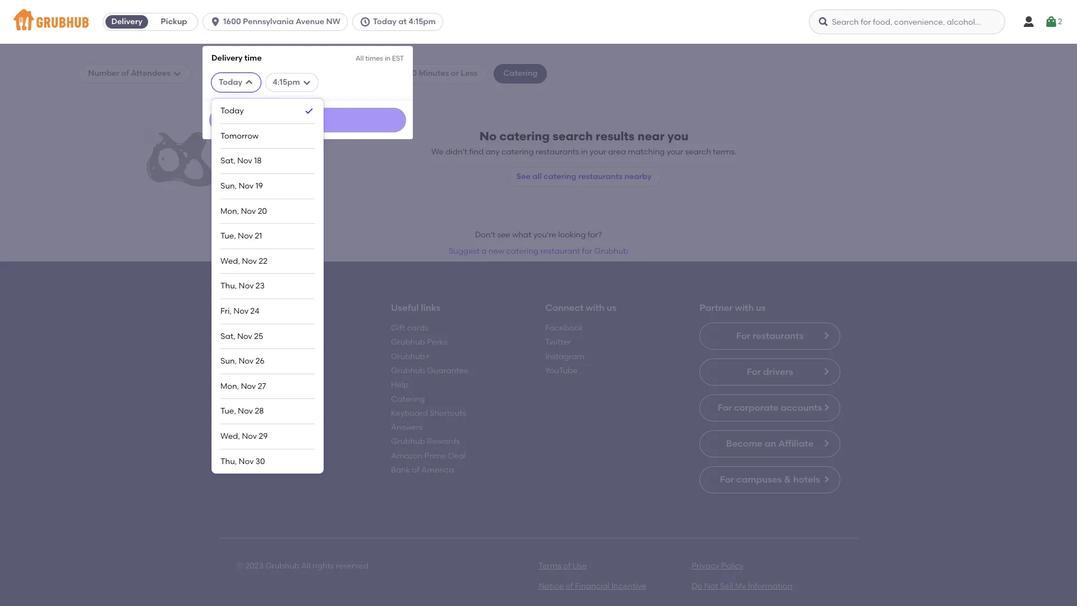 Task type: locate. For each thing, give the bounding box(es) containing it.
1 vertical spatial our
[[237, 352, 251, 361]]

do not sell my information
[[692, 582, 793, 591]]

svg image right nw on the top
[[360, 16, 371, 28]]

4:15pm right up
[[273, 77, 300, 87]]

2 tue, from the top
[[221, 407, 236, 416]]

instagram
[[546, 352, 585, 361]]

get
[[237, 302, 253, 313]]

in up see all catering restaurants nearby
[[581, 147, 588, 156]]

restaurants up all
[[536, 147, 580, 156]]

list box inside main navigation navigation
[[221, 99, 315, 474]]

1 horizontal spatial all
[[356, 54, 364, 62]]

1 mon, from the top
[[221, 206, 239, 216]]

nov for 20
[[241, 206, 256, 216]]

of right "number" at left top
[[121, 69, 129, 78]]

today left at
[[373, 17, 397, 26]]

help
[[391, 380, 409, 390]]

nov left 20
[[241, 206, 256, 216]]

nov for 30
[[239, 457, 254, 466]]

grubhub down know
[[262, 323, 296, 333]]

0 vertical spatial today
[[373, 17, 397, 26]]

catering right all
[[544, 172, 577, 181]]

become
[[727, 438, 763, 449]]

sell
[[721, 582, 734, 591]]

grubhub+ link
[[391, 352, 430, 361]]

thu, nov 23
[[221, 282, 265, 291]]

nov
[[237, 156, 252, 166], [239, 181, 254, 191], [241, 206, 256, 216], [238, 231, 253, 241], [242, 256, 257, 266], [239, 282, 254, 291], [234, 307, 249, 316], [237, 332, 252, 341], [239, 357, 254, 366], [241, 382, 256, 391], [238, 407, 253, 416], [242, 432, 257, 441], [239, 457, 254, 466]]

today up tomorrow
[[221, 106, 244, 116]]

near
[[638, 129, 665, 143]]

0 horizontal spatial 4:15pm
[[273, 77, 300, 87]]

delivery inside delivery button
[[111, 17, 142, 26]]

2 sat, from the top
[[221, 332, 236, 341]]

2 mon, from the top
[[221, 382, 239, 391]]

thu, down wed, nov 29
[[221, 457, 237, 466]]

23
[[256, 282, 265, 291]]

thu, nov 30
[[221, 457, 265, 466]]

3 us from the left
[[756, 302, 766, 313]]

nov for 26
[[239, 357, 254, 366]]

0 horizontal spatial your
[[590, 147, 607, 156]]

1 vertical spatial tue,
[[221, 407, 236, 416]]

delivery for delivery
[[111, 17, 142, 26]]

for left corporate at the right
[[718, 403, 732, 413]]

1 wed, from the top
[[221, 256, 240, 266]]

update button
[[209, 108, 407, 132]]

1 vertical spatial 30
[[256, 457, 265, 466]]

nov left 18
[[237, 156, 252, 166]]

today at 4:15pm
[[373, 17, 436, 26]]

delivery up stars
[[212, 53, 243, 63]]

0 vertical spatial mon,
[[221, 206, 239, 216]]

at
[[399, 17, 407, 26]]

sun, down sat, nov 25
[[221, 357, 237, 366]]

with right partner
[[735, 302, 754, 313]]

2 thu, from the top
[[221, 457, 237, 466]]

all left rights
[[301, 561, 311, 571]]

svg image right attendees
[[173, 69, 182, 78]]

become an affiliate
[[727, 438, 814, 449]]

sat, down tomorrow
[[221, 156, 236, 166]]

nov down wed, nov 29
[[239, 457, 254, 466]]

facebook twitter instagram youtube
[[546, 323, 585, 376]]

svg image
[[1045, 15, 1059, 29], [818, 16, 830, 28], [302, 78, 311, 87]]

restaurants down area
[[579, 172, 623, 181]]

minutes
[[419, 69, 449, 78]]

in inside main navigation navigation
[[385, 54, 391, 62]]

information
[[748, 582, 793, 591]]

do
[[692, 582, 703, 591]]

thu, for thu, nov 30
[[221, 457, 237, 466]]

for corporate accounts
[[718, 403, 823, 413]]

don't
[[475, 230, 496, 240]]

nov left 21
[[238, 231, 253, 241]]

relations
[[269, 380, 302, 390]]

twitter link
[[546, 338, 571, 347]]

privacy
[[692, 561, 720, 571]]

27
[[258, 382, 266, 391]]

sun, down sat, nov 18
[[221, 181, 237, 191]]

connect
[[546, 302, 584, 313]]

grubhub down grubhub+ link
[[391, 366, 425, 376]]

0 horizontal spatial catering
[[391, 394, 425, 404]]

guarantee
[[427, 366, 469, 376]]

0 vertical spatial all
[[356, 54, 364, 62]]

2 us from the left
[[607, 302, 617, 313]]

2 horizontal spatial svg image
[[1045, 15, 1059, 29]]

today right the 4 on the top left of the page
[[219, 77, 243, 87]]

1 vertical spatial mon,
[[221, 382, 239, 391]]

all
[[533, 172, 542, 181]]

accounts
[[781, 403, 823, 413]]

with right the connect
[[586, 302, 605, 313]]

for down partner with us
[[737, 331, 751, 341]]

nov for 27
[[241, 382, 256, 391]]

delivery
[[111, 17, 142, 26], [212, 53, 243, 63]]

list box
[[221, 99, 315, 474]]

your
[[590, 147, 607, 156], [667, 147, 684, 156]]

grubhub inside suggest a new catering restaurant for grubhub button
[[595, 246, 629, 256]]

nov left 22
[[242, 256, 257, 266]]

wed,
[[221, 256, 240, 266], [221, 432, 240, 441]]

1 with from the left
[[586, 302, 605, 313]]

2
[[1059, 17, 1063, 26]]

1 vertical spatial in
[[581, 147, 588, 156]]

nov down news
[[238, 407, 253, 416]]

grubhub rewards link
[[391, 437, 460, 447]]

for inside for drivers link
[[747, 367, 762, 377]]

30 left minutes on the top left of the page
[[408, 69, 417, 78]]

amazon prime deal link
[[391, 451, 466, 461]]

0 vertical spatial 30
[[408, 69, 417, 78]]

1 vertical spatial search
[[686, 147, 712, 156]]

in left the est
[[385, 54, 391, 62]]

investor
[[237, 380, 267, 390]]

partner
[[700, 302, 733, 313]]

30 inside no catering search results near you main content
[[408, 69, 417, 78]]

mon, up news link
[[221, 382, 239, 391]]

29
[[259, 432, 268, 441]]

wed, down tue, nov 28
[[221, 432, 240, 441]]

wed, nov 22
[[221, 256, 268, 266]]

0 vertical spatial tue,
[[221, 231, 236, 241]]

svg image left 1600
[[210, 16, 221, 28]]

1600 pennsylvania avenue nw button
[[203, 13, 352, 31]]

bank of america link
[[391, 465, 454, 475]]

1 vertical spatial 4:15pm
[[273, 77, 300, 87]]

see
[[517, 172, 531, 181]]

0 vertical spatial sat,
[[221, 156, 236, 166]]

0 horizontal spatial delivery
[[111, 17, 142, 26]]

1 horizontal spatial with
[[735, 302, 754, 313]]

nov left 29
[[242, 432, 257, 441]]

4
[[208, 69, 213, 78]]

1 sun, from the top
[[221, 181, 237, 191]]

nov up news link
[[241, 382, 256, 391]]

for for for restaurants
[[737, 331, 751, 341]]

for inside for campuses & hotels link
[[720, 474, 735, 485]]

© 2023 grubhub all rights reserved.
[[237, 561, 371, 571]]

prime
[[425, 451, 447, 461]]

nov for 29
[[242, 432, 257, 441]]

search
[[553, 129, 593, 143], [686, 147, 712, 156]]

0 horizontal spatial us
[[292, 302, 302, 313]]

grubhub down answers 'link'
[[391, 437, 425, 447]]

useful links
[[391, 302, 441, 313]]

4:15pm
[[409, 17, 436, 26], [273, 77, 300, 87]]

1 vertical spatial thu,
[[221, 457, 237, 466]]

of left use
[[564, 561, 571, 571]]

2 wed, from the top
[[221, 432, 240, 441]]

0 horizontal spatial with
[[586, 302, 605, 313]]

list box containing today
[[221, 99, 315, 474]]

incentive
[[612, 582, 647, 591]]

nov left 26
[[239, 357, 254, 366]]

catering right any
[[502, 147, 534, 156]]

catering
[[504, 69, 538, 78], [391, 394, 425, 404]]

our down about
[[237, 338, 251, 347]]

0 vertical spatial sun,
[[221, 181, 237, 191]]

answers
[[391, 423, 423, 432]]

nov left the 24
[[234, 307, 249, 316]]

hotels
[[794, 474, 821, 485]]

terms.
[[713, 147, 737, 156]]

attendees
[[131, 69, 171, 78]]

tue, down mon, nov 27
[[221, 407, 236, 416]]

2 horizontal spatial us
[[756, 302, 766, 313]]

1 vertical spatial sun,
[[221, 357, 237, 366]]

svg image inside today at 4:15pm button
[[360, 16, 371, 28]]

1 vertical spatial catering
[[391, 394, 425, 404]]

sun, for sun, nov 19
[[221, 181, 237, 191]]

of for number
[[121, 69, 129, 78]]

news link
[[237, 394, 258, 404]]

less
[[461, 69, 478, 78]]

search up see all catering restaurants nearby
[[553, 129, 593, 143]]

1 vertical spatial sat,
[[221, 332, 236, 341]]

a
[[482, 246, 487, 256]]

search down you
[[686, 147, 712, 156]]

sun, for sun, nov 26
[[221, 357, 237, 366]]

know
[[267, 302, 290, 313]]

tue, for tue, nov 21
[[221, 231, 236, 241]]

1 vertical spatial all
[[301, 561, 311, 571]]

our
[[237, 338, 251, 347], [237, 352, 251, 361]]

grubhub+
[[391, 352, 430, 361]]

restaurants inside no catering search results near you we didn't find any catering restaurants in your area matching your search terms.
[[536, 147, 580, 156]]

grubhub right the 2023
[[265, 561, 300, 571]]

svg image
[[210, 16, 221, 28], [360, 16, 371, 28], [173, 69, 182, 78], [245, 78, 254, 87]]

4:15pm right at
[[409, 17, 436, 26]]

2 sun, from the top
[[221, 357, 237, 366]]

restaurants up drivers
[[753, 331, 804, 341]]

0 vertical spatial our
[[237, 338, 251, 347]]

0 horizontal spatial all
[[301, 561, 311, 571]]

notice of financial incentive link
[[539, 582, 647, 591]]

thu,
[[221, 282, 237, 291], [221, 457, 237, 466]]

1 horizontal spatial us
[[607, 302, 617, 313]]

restaurants inside button
[[579, 172, 623, 181]]

1 horizontal spatial 4:15pm
[[409, 17, 436, 26]]

our apps link
[[237, 338, 272, 347]]

tue, nov 21
[[221, 231, 262, 241]]

us up for restaurants
[[756, 302, 766, 313]]

nov left the 23 on the top left of page
[[239, 282, 254, 291]]

sat, left about
[[221, 332, 236, 341]]

cards
[[407, 323, 429, 333]]

today inside today option
[[221, 106, 244, 116]]

0 vertical spatial restaurants
[[536, 147, 580, 156]]

our up careers link
[[237, 352, 251, 361]]

nov left 25
[[237, 332, 252, 341]]

matching
[[628, 147, 665, 156]]

2 with from the left
[[735, 302, 754, 313]]

0 horizontal spatial in
[[385, 54, 391, 62]]

your left area
[[590, 147, 607, 156]]

0 vertical spatial thu,
[[221, 282, 237, 291]]

catering up keyboard
[[391, 394, 425, 404]]

grubhub down for? at the top
[[595, 246, 629, 256]]

delivery time
[[212, 53, 262, 63]]

nov for 23
[[239, 282, 254, 291]]

catering down what in the left top of the page
[[507, 246, 539, 256]]

pickup button
[[151, 13, 198, 31]]

for inside for corporate accounts link
[[718, 403, 732, 413]]

for left campuses
[[720, 474, 735, 485]]

1 vertical spatial restaurants
[[579, 172, 623, 181]]

0 vertical spatial wed,
[[221, 256, 240, 266]]

suggest
[[449, 246, 480, 256]]

1 vertical spatial today
[[219, 77, 243, 87]]

1 horizontal spatial your
[[667, 147, 684, 156]]

1 vertical spatial delivery
[[212, 53, 243, 63]]

1 tue, from the top
[[221, 231, 236, 241]]

wed, down tue, nov 21
[[221, 256, 240, 266]]

privacy policy link
[[692, 561, 744, 571]]

tue, for tue, nov 28
[[221, 407, 236, 416]]

1 horizontal spatial 30
[[408, 69, 417, 78]]

tue, down mon, nov 20
[[221, 231, 236, 241]]

wed, for wed, nov 29
[[221, 432, 240, 441]]

nov left 19
[[239, 181, 254, 191]]

policy
[[722, 561, 744, 571]]

0 vertical spatial in
[[385, 54, 391, 62]]

twitter
[[546, 338, 571, 347]]

check icon image
[[304, 105, 315, 117]]

sat, for sat, nov 18
[[221, 156, 236, 166]]

delivery left the pickup
[[111, 17, 142, 26]]

1 horizontal spatial search
[[686, 147, 712, 156]]

0 vertical spatial 4:15pm
[[409, 17, 436, 26]]

deal
[[449, 451, 466, 461]]

your down you
[[667, 147, 684, 156]]

of right bank
[[412, 465, 420, 475]]

mon, up tue, nov 21
[[221, 206, 239, 216]]

0 vertical spatial delivery
[[111, 17, 142, 26]]

0 horizontal spatial 30
[[256, 457, 265, 466]]

nov for 18
[[237, 156, 252, 166]]

of right the notice
[[566, 582, 574, 591]]

mon, nov 20
[[221, 206, 267, 216]]

careers link
[[237, 366, 267, 376]]

for left drivers
[[747, 367, 762, 377]]

thu, up fri,
[[221, 282, 237, 291]]

catering inside suggest a new catering restaurant for grubhub button
[[507, 246, 539, 256]]

all left the times
[[356, 54, 364, 62]]

1 horizontal spatial delivery
[[212, 53, 243, 63]]

for for for campuses & hotels
[[720, 474, 735, 485]]

with
[[586, 302, 605, 313], [735, 302, 754, 313]]

of inside gift cards grubhub perks grubhub+ grubhub guarantee help catering keyboard shortcuts answers grubhub rewards amazon prime deal bank of america
[[412, 465, 420, 475]]

campuses
[[737, 474, 782, 485]]

us right know
[[292, 302, 302, 313]]

1 thu, from the top
[[221, 282, 237, 291]]

notice
[[539, 582, 564, 591]]

us right the connect
[[607, 302, 617, 313]]

catering right less
[[504, 69, 538, 78]]

2 vertical spatial today
[[221, 106, 244, 116]]

1 vertical spatial wed,
[[221, 432, 240, 441]]

nov for 25
[[237, 332, 252, 341]]

1 horizontal spatial in
[[581, 147, 588, 156]]

in inside no catering search results near you we didn't find any catering restaurants in your area matching your search terms.
[[581, 147, 588, 156]]

0 horizontal spatial search
[[553, 129, 593, 143]]

0 vertical spatial catering
[[504, 69, 538, 78]]

30 down 29
[[256, 457, 265, 466]]

1 sat, from the top
[[221, 156, 236, 166]]

do not sell my information link
[[692, 582, 793, 591]]

for for for drivers
[[747, 367, 762, 377]]

for inside for restaurants link
[[737, 331, 751, 341]]

0 horizontal spatial svg image
[[302, 78, 311, 87]]

today at 4:15pm button
[[352, 13, 448, 31]]



Task type: describe. For each thing, give the bounding box(es) containing it.
&
[[785, 474, 792, 485]]

svg image inside no catering search results near you main content
[[173, 69, 182, 78]]

svg image inside 1600 pennsylvania avenue nw button
[[210, 16, 221, 28]]

wed, for wed, nov 22
[[221, 256, 240, 266]]

grubhub perks link
[[391, 338, 448, 347]]

what
[[513, 230, 532, 240]]

careers
[[237, 366, 267, 376]]

about grubhub our apps our blog careers investor relations news
[[237, 323, 302, 404]]

1 us from the left
[[292, 302, 302, 313]]

see all catering restaurants nearby
[[517, 172, 652, 181]]

nearby
[[625, 172, 652, 181]]

nov for 21
[[238, 231, 253, 241]]

0 vertical spatial search
[[553, 129, 593, 143]]

delivery button
[[103, 13, 151, 31]]

svg image inside '2' button
[[1045, 15, 1059, 29]]

mon, for mon, nov 20
[[221, 206, 239, 216]]

28
[[255, 407, 264, 416]]

1 horizontal spatial catering
[[504, 69, 538, 78]]

blog
[[253, 352, 270, 361]]

to
[[255, 302, 265, 313]]

sat, nov 25
[[221, 332, 263, 341]]

terms of use
[[539, 561, 587, 571]]

grubhub down gift cards link
[[391, 338, 425, 347]]

sat, nov 18
[[221, 156, 262, 166]]

2 vertical spatial restaurants
[[753, 331, 804, 341]]

1600
[[223, 17, 241, 26]]

reserved.
[[336, 561, 371, 571]]

you're
[[534, 230, 557, 240]]

est
[[392, 54, 404, 62]]

sat, for sat, nov 25
[[221, 332, 236, 341]]

with for connect
[[586, 302, 605, 313]]

for for for corporate accounts
[[718, 403, 732, 413]]

corporate
[[735, 403, 779, 413]]

22
[[259, 256, 268, 266]]

keyboard
[[391, 409, 428, 418]]

sun, nov 26
[[221, 357, 265, 366]]

2 our from the top
[[237, 352, 251, 361]]

today inside today at 4:15pm button
[[373, 17, 397, 26]]

catering link
[[391, 394, 425, 404]]

don't see what you're looking for?
[[475, 230, 602, 240]]

svg image down "time"
[[245, 78, 254, 87]]

1 horizontal spatial svg image
[[818, 16, 830, 28]]

instagram link
[[546, 352, 585, 361]]

answers link
[[391, 423, 423, 432]]

us for connect with us
[[607, 302, 617, 313]]

useful
[[391, 302, 419, 313]]

today for check icon
[[221, 106, 244, 116]]

nov for 19
[[239, 181, 254, 191]]

for corporate accounts link
[[700, 395, 841, 422]]

no catering search results near you main content
[[0, 44, 1078, 606]]

drivers
[[764, 367, 794, 377]]

nov for 24
[[234, 307, 249, 316]]

2 your from the left
[[667, 147, 684, 156]]

24
[[251, 307, 260, 316]]

today option
[[221, 99, 315, 124]]

19
[[256, 181, 263, 191]]

my
[[736, 582, 747, 591]]

or
[[451, 69, 459, 78]]

news
[[237, 394, 258, 404]]

mon, nov 27
[[221, 382, 266, 391]]

youtube
[[546, 366, 578, 376]]

catering inside gift cards grubhub perks grubhub+ grubhub guarantee help catering keyboard shortcuts answers grubhub rewards amazon prime deal bank of america
[[391, 394, 425, 404]]

fri, nov 24
[[221, 307, 260, 316]]

for campuses & hotels
[[720, 474, 821, 485]]

mon, for mon, nov 27
[[221, 382, 239, 391]]

results
[[596, 129, 635, 143]]

america
[[422, 465, 454, 475]]

catering up any
[[500, 129, 550, 143]]

4 stars and up
[[208, 69, 264, 78]]

suggest a new catering restaurant for grubhub
[[449, 246, 629, 256]]

1 your from the left
[[590, 147, 607, 156]]

thu, for thu, nov 23
[[221, 282, 237, 291]]

1600 pennsylvania avenue nw
[[223, 17, 341, 26]]

find
[[470, 147, 484, 156]]

25
[[254, 332, 263, 341]]

keyboard shortcuts link
[[391, 409, 466, 418]]

21
[[255, 231, 262, 241]]

©
[[237, 561, 244, 571]]

grubhub inside about grubhub our apps our blog careers investor relations news
[[262, 323, 296, 333]]

didn't
[[446, 147, 468, 156]]

with for partner
[[735, 302, 754, 313]]

apps
[[253, 338, 272, 347]]

tue, nov 28
[[221, 407, 264, 416]]

rights
[[313, 561, 334, 571]]

us for partner with us
[[756, 302, 766, 313]]

youtube link
[[546, 366, 578, 376]]

amazon
[[391, 451, 423, 461]]

delivery for delivery time
[[212, 53, 243, 63]]

of for terms
[[564, 561, 571, 571]]

all inside no catering search results near you main content
[[301, 561, 311, 571]]

gift
[[391, 323, 405, 333]]

affiliate
[[779, 438, 814, 449]]

suggest a new catering restaurant for grubhub button
[[444, 241, 634, 261]]

rewards
[[427, 437, 460, 447]]

all inside main navigation navigation
[[356, 54, 364, 62]]

today for svg icon under "time"
[[219, 77, 243, 87]]

1 our from the top
[[237, 338, 251, 347]]

privacy policy
[[692, 561, 744, 571]]

terms of use link
[[539, 561, 587, 571]]

nov for 22
[[242, 256, 257, 266]]

main navigation navigation
[[0, 0, 1078, 606]]

30 inside main navigation navigation
[[256, 457, 265, 466]]

nov for 28
[[238, 407, 253, 416]]

no
[[480, 129, 497, 143]]

all times in est
[[356, 54, 404, 62]]

area
[[609, 147, 626, 156]]

pennsylvania
[[243, 17, 294, 26]]

grubhub guarantee link
[[391, 366, 469, 376]]

2023
[[245, 561, 264, 571]]

perks
[[427, 338, 448, 347]]

catering inside see all catering restaurants nearby button
[[544, 172, 577, 181]]

partner with us
[[700, 302, 766, 313]]

our blog link
[[237, 352, 270, 361]]

tomorrow
[[221, 131, 259, 141]]

4:15pm inside button
[[409, 17, 436, 26]]

terms
[[539, 561, 562, 571]]

for drivers link
[[700, 359, 841, 386]]

pickup
[[161, 17, 187, 26]]

fri,
[[221, 307, 232, 316]]

become an affiliate link
[[700, 431, 841, 458]]

wed, nov 29
[[221, 432, 268, 441]]

of for notice
[[566, 582, 574, 591]]



Task type: vqa. For each thing, say whether or not it's contained in the screenshot.
D&D Gourmet Catering & Bakery 'delivery'
no



